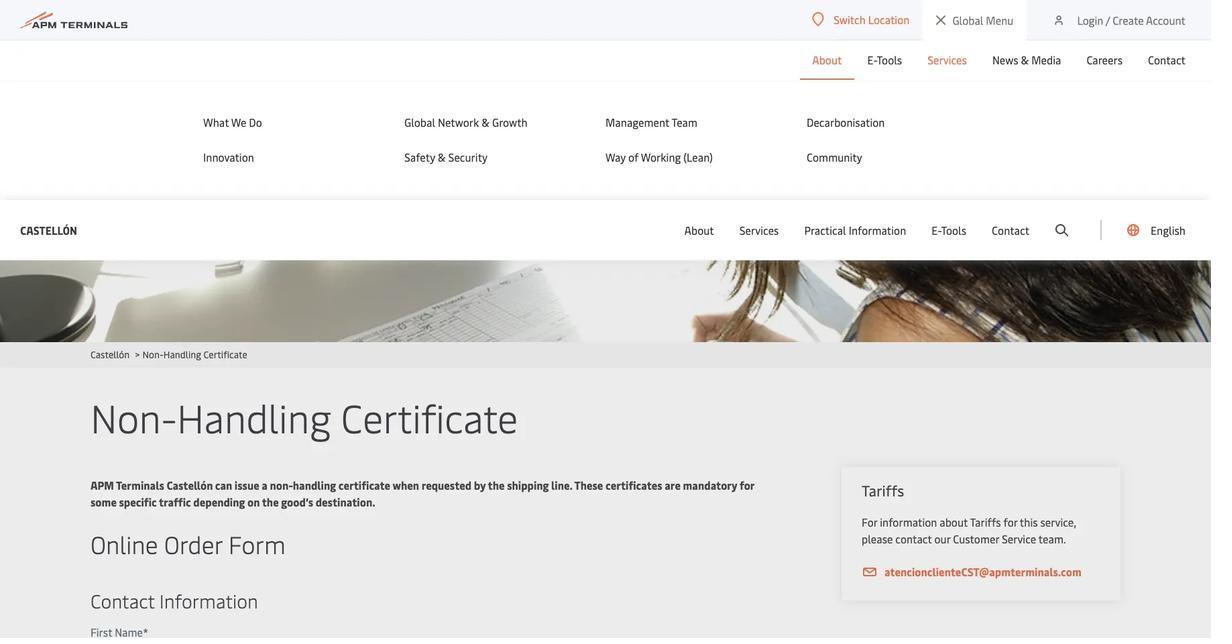 Task type: locate. For each thing, give the bounding box(es) containing it.
0 horizontal spatial the
[[262, 495, 279, 509]]

when
[[393, 478, 419, 493]]

login / create account link
[[1053, 0, 1186, 40]]

management team link
[[606, 115, 780, 130]]

1 horizontal spatial &
[[482, 115, 490, 130]]

community
[[807, 150, 863, 164]]

0 vertical spatial tariffs
[[862, 480, 905, 501]]

0 vertical spatial certificate
[[204, 348, 248, 361]]

0 vertical spatial e-tools
[[868, 52, 903, 67]]

0 horizontal spatial &
[[438, 150, 446, 164]]

e-
[[868, 52, 877, 67], [932, 223, 942, 238]]

the
[[488, 478, 505, 493], [262, 495, 279, 509]]

global menu
[[953, 13, 1014, 28]]

contact
[[1149, 52, 1186, 67], [992, 223, 1030, 238], [91, 588, 155, 613]]

contact button
[[1149, 40, 1186, 80], [992, 200, 1030, 260]]

tariffs up 'for'
[[862, 480, 905, 501]]

issue
[[235, 478, 259, 493]]

castellón link
[[20, 222, 77, 239], [91, 348, 130, 361]]

1 vertical spatial for
[[1004, 515, 1018, 529]]

0 vertical spatial non-
[[143, 348, 164, 361]]

& right news
[[1022, 52, 1030, 67]]

e-tools
[[868, 52, 903, 67], [932, 223, 967, 238]]

1 vertical spatial information
[[160, 588, 258, 613]]

the right on
[[262, 495, 279, 509]]

1 horizontal spatial global
[[953, 13, 984, 28]]

growth
[[492, 115, 528, 130]]

1 vertical spatial e-
[[932, 223, 942, 238]]

1 horizontal spatial about
[[813, 52, 842, 67]]

1 horizontal spatial information
[[849, 223, 907, 238]]

0 vertical spatial about
[[813, 52, 842, 67]]

management
[[606, 115, 670, 130]]

form
[[229, 527, 286, 560]]

tariffs inside "for information about tariffs for this service, please contact our customer service team."
[[971, 515, 1002, 529]]

news & media
[[993, 52, 1062, 67]]

0 horizontal spatial services button
[[740, 200, 779, 260]]

for
[[740, 478, 755, 493], [1004, 515, 1018, 529]]

services left practical
[[740, 223, 779, 238]]

decarbonisation
[[807, 115, 885, 130]]

1 vertical spatial contact
[[992, 223, 1030, 238]]

1 horizontal spatial certificate
[[341, 391, 518, 444]]

0 vertical spatial e-
[[868, 52, 877, 67]]

about
[[813, 52, 842, 67], [685, 223, 714, 238]]

of
[[629, 150, 639, 164]]

0 vertical spatial about button
[[813, 40, 842, 80]]

media
[[1032, 52, 1062, 67]]

0 vertical spatial tools
[[877, 52, 903, 67]]

0 vertical spatial services
[[928, 52, 967, 67]]

e-tools button
[[868, 40, 903, 80], [932, 200, 967, 260]]

0 horizontal spatial tariffs
[[862, 480, 905, 501]]

0 horizontal spatial e-tools button
[[868, 40, 903, 80]]

practical information button
[[805, 200, 907, 260]]

1 horizontal spatial e-tools button
[[932, 200, 967, 260]]

2 horizontal spatial contact
[[1149, 52, 1186, 67]]

0 horizontal spatial contact button
[[992, 200, 1030, 260]]

0 horizontal spatial about button
[[685, 200, 714, 260]]

0 vertical spatial for
[[740, 478, 755, 493]]

0 vertical spatial the
[[488, 478, 505, 493]]

services button down global menu
[[928, 40, 967, 80]]

account
[[1147, 12, 1186, 27]]

information
[[881, 515, 938, 529]]

non- down >
[[91, 391, 177, 444]]

1 vertical spatial e-tools
[[932, 223, 967, 238]]

0 horizontal spatial about
[[685, 223, 714, 238]]

0 horizontal spatial contact
[[91, 588, 155, 613]]

these
[[575, 478, 603, 493]]

traffic
[[159, 495, 191, 509]]

certificate
[[204, 348, 248, 361], [341, 391, 518, 444]]

1 horizontal spatial tools
[[942, 223, 967, 238]]

the right the by
[[488, 478, 505, 493]]

& right safety
[[438, 150, 446, 164]]

contact
[[896, 531, 932, 546]]

information right practical
[[849, 223, 907, 238]]

what we do link
[[203, 115, 378, 130]]

global up safety
[[405, 115, 436, 130]]

&
[[1022, 52, 1030, 67], [482, 115, 490, 130], [438, 150, 446, 164]]

services down global menu button
[[928, 52, 967, 67]]

1 horizontal spatial e-tools
[[932, 223, 967, 238]]

tools
[[877, 52, 903, 67], [942, 223, 967, 238]]

our
[[935, 531, 951, 546]]

0 vertical spatial handling
[[164, 348, 201, 361]]

certificate
[[339, 478, 391, 493]]

global inside global menu button
[[953, 13, 984, 28]]

1 horizontal spatial castellón
[[91, 348, 130, 361]]

global menu button
[[924, 0, 1028, 41]]

1 vertical spatial &
[[482, 115, 490, 130]]

some
[[91, 495, 117, 509]]

about button
[[813, 40, 842, 80], [685, 200, 714, 260]]

tariffs
[[862, 480, 905, 501], [971, 515, 1002, 529]]

about for topmost about popup button
[[813, 52, 842, 67]]

0 vertical spatial &
[[1022, 52, 1030, 67]]

castellón
[[20, 222, 77, 237], [91, 348, 130, 361]]

1 vertical spatial castellón
[[91, 348, 130, 361]]

for right mandatory
[[740, 478, 755, 493]]

0 horizontal spatial castellón link
[[20, 222, 77, 239]]

1 vertical spatial about button
[[685, 200, 714, 260]]

services button
[[928, 40, 967, 80], [740, 200, 779, 260]]

1 horizontal spatial for
[[1004, 515, 1018, 529]]

2 vertical spatial contact
[[91, 588, 155, 613]]

1 vertical spatial contact button
[[992, 200, 1030, 260]]

1 vertical spatial tariffs
[[971, 515, 1002, 529]]

0 horizontal spatial global
[[405, 115, 436, 130]]

e- for e-tools popup button to the left
[[868, 52, 877, 67]]

& for media
[[1022, 52, 1030, 67]]

1 horizontal spatial tariffs
[[971, 515, 1002, 529]]

non-
[[143, 348, 164, 361], [91, 391, 177, 444]]

information inside dropdown button
[[849, 223, 907, 238]]

requested
[[422, 478, 472, 493]]

0 horizontal spatial castellón
[[20, 222, 77, 237]]

castellón > non-handling certificate
[[91, 348, 248, 361]]

services button left practical
[[740, 200, 779, 260]]

0 vertical spatial e-tools button
[[868, 40, 903, 80]]

& inside popup button
[[1022, 52, 1030, 67]]

0 vertical spatial castellón
[[20, 222, 77, 237]]

services
[[928, 52, 967, 67], [740, 223, 779, 238]]

switch
[[834, 12, 866, 27]]

1 horizontal spatial e-
[[932, 223, 942, 238]]

2 vertical spatial &
[[438, 150, 446, 164]]

handling
[[293, 478, 336, 493]]

0 vertical spatial global
[[953, 13, 984, 28]]

shipping
[[507, 478, 549, 493]]

1 horizontal spatial contact button
[[1149, 40, 1186, 80]]

careers
[[1087, 52, 1123, 67]]

0 vertical spatial information
[[849, 223, 907, 238]]

1 vertical spatial global
[[405, 115, 436, 130]]

2 horizontal spatial &
[[1022, 52, 1030, 67]]

1 horizontal spatial castellón link
[[91, 348, 130, 361]]

service
[[1002, 531, 1037, 546]]

0 horizontal spatial tools
[[877, 52, 903, 67]]

1 vertical spatial services button
[[740, 200, 779, 260]]

handling
[[164, 348, 201, 361], [177, 391, 331, 444]]

non- right >
[[143, 348, 164, 361]]

what we do
[[203, 115, 262, 130]]

1 horizontal spatial about button
[[813, 40, 842, 80]]

safety
[[405, 150, 435, 164]]

information down order
[[160, 588, 258, 613]]

1 vertical spatial handling
[[177, 391, 331, 444]]

tariffs up customer
[[971, 515, 1002, 529]]

depending
[[193, 495, 245, 509]]

please
[[862, 531, 893, 546]]

0 horizontal spatial information
[[160, 588, 258, 613]]

for left this
[[1004, 515, 1018, 529]]

1 vertical spatial castellón link
[[91, 348, 130, 361]]

1 vertical spatial services
[[740, 223, 779, 238]]

1 horizontal spatial services
[[928, 52, 967, 67]]

1 vertical spatial about
[[685, 223, 714, 238]]

1 horizontal spatial services button
[[928, 40, 967, 80]]

castellón for castellón > non-handling certificate
[[91, 348, 130, 361]]

/
[[1106, 12, 1111, 27]]

global left the menu
[[953, 13, 984, 28]]

0 horizontal spatial e-
[[868, 52, 877, 67]]

non-handling certificate
[[91, 391, 518, 444]]

castellón for castellón
[[20, 222, 77, 237]]

0 horizontal spatial for
[[740, 478, 755, 493]]

team.
[[1039, 531, 1067, 546]]

& left growth
[[482, 115, 490, 130]]

customer
[[954, 531, 1000, 546]]



Task type: describe. For each thing, give the bounding box(es) containing it.
1 horizontal spatial the
[[488, 478, 505, 493]]

destination.
[[316, 495, 376, 509]]

by
[[474, 478, 486, 493]]

0 vertical spatial contact button
[[1149, 40, 1186, 80]]

login / create account
[[1078, 12, 1186, 27]]

for inside "for information about tariffs for this service, please contact our customer service team."
[[1004, 515, 1018, 529]]

way of working (lean)
[[606, 150, 713, 164]]

for
[[862, 515, 878, 529]]

switch location
[[834, 12, 910, 27]]

e- for e-tools popup button to the bottom
[[932, 223, 942, 238]]

on
[[248, 495, 260, 509]]

switch location button
[[813, 12, 910, 27]]

line.
[[552, 478, 573, 493]]

decarbonisation link
[[807, 115, 982, 130]]

& for security
[[438, 150, 446, 164]]

atencionclientecst@apmterminals.com
[[885, 564, 1082, 579]]

0 horizontal spatial services
[[740, 223, 779, 238]]

0 horizontal spatial e-tools
[[868, 52, 903, 67]]

(lean)
[[684, 150, 713, 164]]

this
[[1020, 515, 1038, 529]]

security
[[449, 150, 488, 164]]

careers button
[[1087, 40, 1123, 80]]

atencionclientecst@apmterminals.com link
[[862, 564, 1101, 580]]

specific
[[119, 495, 157, 509]]

non-
[[270, 478, 293, 493]]

way of working (lean) link
[[606, 150, 780, 164]]

team
[[672, 115, 698, 130]]

0 horizontal spatial certificate
[[204, 348, 248, 361]]

0 vertical spatial services button
[[928, 40, 967, 80]]

1 vertical spatial tools
[[942, 223, 967, 238]]

global for global network & growth
[[405, 115, 436, 130]]

service,
[[1041, 515, 1077, 529]]

0 vertical spatial contact
[[1149, 52, 1186, 67]]

news & media button
[[993, 40, 1062, 80]]

1 vertical spatial e-tools button
[[932, 200, 967, 260]]

for information about tariffs for this service, please contact our customer service team.
[[862, 515, 1077, 546]]

english button
[[1128, 200, 1186, 260]]

terminals
[[116, 478, 164, 493]]

about
[[940, 515, 968, 529]]

>
[[135, 348, 140, 361]]

practical information
[[805, 223, 907, 238]]

global for global menu
[[953, 13, 984, 28]]

working
[[641, 150, 681, 164]]

about for leftmost about popup button
[[685, 223, 714, 238]]

no handling certificates image
[[0, 101, 1212, 342]]

innovation link
[[203, 150, 378, 164]]

information for practical information
[[849, 223, 907, 238]]

apm
[[91, 478, 114, 493]]

a
[[262, 478, 268, 493]]

news
[[993, 52, 1019, 67]]

menu
[[987, 13, 1014, 28]]

global network & growth
[[405, 115, 528, 130]]

community link
[[807, 150, 982, 164]]

innovation
[[203, 150, 254, 164]]

mandatory
[[683, 478, 738, 493]]

what
[[203, 115, 229, 130]]

order
[[164, 527, 222, 560]]

are
[[665, 478, 681, 493]]

english
[[1151, 223, 1186, 238]]

for inside apm terminals castellón can issue a non-handling certificate when requested by the shipping line. these certificates are mandatory for some specific traffic depending on the good's destination.
[[740, 478, 755, 493]]

apm terminals castellón can issue a non-handling certificate when requested by the shipping line. these certificates are mandatory for some specific traffic depending on the good's destination.
[[91, 478, 755, 509]]

we
[[231, 115, 247, 130]]

1 vertical spatial the
[[262, 495, 279, 509]]

1 vertical spatial certificate
[[341, 391, 518, 444]]

certificates
[[606, 478, 663, 493]]

0 vertical spatial castellón link
[[20, 222, 77, 239]]

1 vertical spatial non-
[[91, 391, 177, 444]]

do
[[249, 115, 262, 130]]

login
[[1078, 12, 1104, 27]]

way
[[606, 150, 626, 164]]

contact information
[[91, 588, 258, 613]]

location
[[869, 12, 910, 27]]

good's
[[281, 495, 313, 509]]

online
[[91, 527, 158, 560]]

safety & security link
[[405, 150, 579, 164]]

castellón can
[[167, 478, 232, 493]]

management team
[[606, 115, 698, 130]]

online order form
[[91, 527, 286, 560]]

global network & growth link
[[405, 115, 579, 130]]

information for contact information
[[160, 588, 258, 613]]

1 horizontal spatial contact
[[992, 223, 1030, 238]]

create
[[1113, 12, 1144, 27]]

network
[[438, 115, 479, 130]]

safety & security
[[405, 150, 488, 164]]

practical
[[805, 223, 847, 238]]



Task type: vqa. For each thing, say whether or not it's contained in the screenshot.
atencionclienteCST@apmterminals.com link
yes



